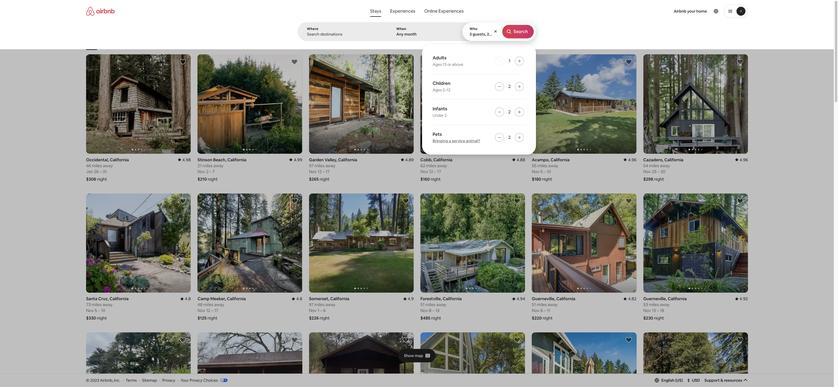 Task type: vqa. For each thing, say whether or not it's contained in the screenshot.


Task type: locate. For each thing, give the bounding box(es) containing it.
12 up $125
[[206, 309, 210, 314]]

terms
[[126, 378, 137, 384]]

california inside garden valley, california 97 miles away nov 12 – 17 $265 night
[[338, 157, 357, 163]]

bringing
[[433, 139, 448, 144]]

add to wishlist: forestville, california image
[[514, 198, 521, 205]]

0 horizontal spatial 17
[[214, 309, 218, 314]]

4.96
[[628, 157, 637, 163], [740, 157, 748, 163]]

13 right 8
[[436, 309, 440, 314]]

1 horizontal spatial 10
[[547, 169, 551, 174]]

away down cruz, at the bottom of page
[[103, 303, 112, 308]]

26
[[94, 169, 99, 174]]

0 horizontal spatial add to wishlist: guerneville, california image
[[626, 198, 632, 205]]

ages down the adults
[[433, 62, 442, 67]]

nov down 54
[[644, 169, 651, 174]]

privacy right your
[[190, 378, 203, 384]]

add to wishlist: guerneville, california image
[[626, 198, 632, 205], [737, 198, 744, 205]]

2 add to wishlist: guerneville, california image from the left
[[737, 198, 744, 205]]

meeker,
[[210, 297, 226, 302]]

1 horizontal spatial add to wishlist: guerneville, california image
[[737, 198, 744, 205]]

night down 18
[[654, 316, 664, 321]]

nov up $226 in the left bottom of the page
[[309, 309, 317, 314]]

3
[[470, 32, 472, 37]]

0 horizontal spatial privacy
[[162, 378, 175, 384]]

night right $160
[[431, 177, 441, 182]]

miles inside cobb, california 62 miles away nov 12 – 17 $160 night
[[426, 163, 436, 169]]

night inside cazadero, california 54 miles away nov 25 – 30 $298 night
[[654, 177, 664, 182]]

nov inside guerneville, california 51 miles away nov 6 – 11 $220 night
[[532, 309, 540, 314]]

night inside 'stinson beach, california 21 miles away nov 2 – 7 $210 night'
[[208, 177, 218, 182]]

13 left or
[[443, 62, 447, 67]]

1 · from the left
[[123, 378, 123, 384]]

miles down acampo,
[[538, 163, 548, 169]]

2 4.8 from the left
[[296, 297, 302, 302]]

experiences right 'online'
[[439, 8, 464, 14]]

10 inside "santa cruz, california 73 miles away nov 5 – 10 $330 night"
[[101, 309, 105, 314]]

away
[[103, 163, 113, 169], [213, 163, 223, 169], [437, 163, 447, 169], [549, 163, 558, 169], [326, 163, 335, 169], [660, 163, 670, 169], [103, 303, 112, 308], [214, 303, 224, 308], [436, 303, 446, 308], [548, 303, 558, 308], [326, 303, 335, 308], [660, 303, 670, 308]]

nov
[[198, 169, 205, 174], [421, 169, 428, 174], [532, 169, 540, 174], [309, 169, 317, 174], [644, 169, 651, 174], [86, 309, 94, 314], [198, 309, 205, 314], [421, 309, 428, 314], [532, 309, 540, 314], [309, 309, 317, 314], [644, 309, 651, 314]]

17
[[437, 169, 441, 174], [326, 169, 330, 174], [214, 309, 218, 314]]

1 vertical spatial ages
[[433, 88, 442, 93]]

1 vertical spatial 1
[[318, 309, 319, 314]]

pools
[[450, 42, 458, 46]]

0 horizontal spatial experiences
[[390, 8, 416, 14]]

5 up $330
[[95, 309, 97, 314]]

add to wishlist: cazadero, california image
[[737, 59, 744, 65]]

0 vertical spatial ages
[[433, 62, 442, 67]]

away up 31
[[103, 163, 113, 169]]

night down 8
[[431, 316, 441, 321]]

resources
[[725, 379, 743, 384]]

night inside "santa cruz, california 73 miles away nov 5 – 10 $330 night"
[[97, 316, 107, 321]]

night right $125
[[207, 316, 217, 321]]

nov down 73
[[86, 309, 94, 314]]

pets bringing a service animal?
[[433, 132, 480, 144]]

1 inside somerset, california 97 miles away nov 1 – 6 $226 night
[[318, 309, 319, 314]]

support
[[705, 379, 720, 384]]

2 97 from the top
[[309, 303, 314, 308]]

map
[[415, 354, 423, 359]]

1 up $226 in the left bottom of the page
[[318, 309, 319, 314]]

13 inside adults ages 13 or above
[[443, 62, 447, 67]]

5 up $180 on the right top of page
[[541, 169, 543, 174]]

73
[[86, 303, 91, 308]]

1 4.8 from the left
[[185, 297, 191, 302]]

4.96 out of 5 average rating image
[[735, 157, 748, 163]]

english (us) button
[[655, 379, 683, 384]]

$308
[[86, 177, 96, 182]]

miles inside guerneville, california 53 miles away nov 13 – 18 $230 night
[[649, 303, 659, 308]]

nov inside the camp meeker, california 48 miles away nov 12 – 17 $125 night
[[198, 309, 205, 314]]

– inside the camp meeker, california 48 miles away nov 12 – 17 $125 night
[[211, 309, 213, 314]]

none search field containing stays
[[298, 0, 536, 155]]

1 horizontal spatial 6
[[541, 309, 543, 314]]

california inside cobb, california 62 miles away nov 12 – 17 $160 night
[[433, 157, 453, 163]]

0 horizontal spatial guerneville,
[[532, 297, 556, 302]]

– inside garden valley, california 97 miles away nov 12 – 17 $265 night
[[323, 169, 325, 174]]

group
[[86, 28, 652, 50], [86, 54, 191, 154], [198, 54, 407, 154], [309, 54, 519, 154], [421, 54, 525, 154], [532, 54, 637, 154], [644, 54, 839, 154], [86, 194, 191, 293], [198, 194, 302, 293], [309, 194, 519, 293], [421, 194, 630, 293], [532, 194, 742, 293], [644, 194, 748, 293], [86, 333, 191, 388], [198, 333, 302, 388], [309, 333, 414, 388], [421, 333, 525, 388], [532, 333, 742, 388], [644, 333, 748, 388]]

night down 30
[[654, 177, 664, 182]]

miles down the "somerset,"
[[315, 303, 325, 308]]

2 horizontal spatial 12
[[429, 169, 433, 174]]

under
[[433, 113, 444, 118]]

1 horizontal spatial 17
[[326, 169, 330, 174]]

17 for 4.8
[[214, 309, 218, 314]]

english
[[662, 379, 675, 384]]

97 inside garden valley, california 97 miles away nov 12 – 17 $265 night
[[309, 163, 314, 169]]

2023
[[90, 378, 99, 384]]

17 inside the camp meeker, california 48 miles away nov 12 – 17 $125 night
[[214, 309, 218, 314]]

51 for forestville, california
[[421, 303, 425, 308]]

add to wishlist: cloverdale, california image
[[514, 337, 521, 344]]

away inside the camp meeker, california 48 miles away nov 12 – 17 $125 night
[[214, 303, 224, 308]]

1 horizontal spatial 1
[[509, 58, 511, 64]]

0 horizontal spatial 4.8
[[185, 297, 191, 302]]

miles up 11
[[537, 303, 547, 308]]

51 up $220
[[532, 303, 536, 308]]

add to wishlist: occidental, california image
[[180, 59, 186, 65]]

17 inside cobb, california 62 miles away nov 12 – 17 $160 night
[[437, 169, 441, 174]]

usd
[[692, 379, 700, 384]]

california inside the camp meeker, california 48 miles away nov 12 – 17 $125 night
[[227, 297, 246, 302]]

away inside 'stinson beach, california 21 miles away nov 2 – 7 $210 night'
[[213, 163, 223, 169]]

away inside occidental, california 46 miles away jan 26 – 31 $308 night
[[103, 163, 113, 169]]

4.99 out of 5 average rating image
[[289, 157, 302, 163]]

1 ages from the top
[[433, 62, 442, 67]]

away down the forestville, on the bottom of the page
[[436, 303, 446, 308]]

acampo, california 55 miles away nov 5 – 10 $180 night
[[532, 157, 570, 182]]

18
[[660, 309, 664, 314]]

54
[[644, 163, 648, 169]]

nov inside acampo, california 55 miles away nov 5 – 10 $180 night
[[532, 169, 540, 174]]

4.8 left the "somerset,"
[[296, 297, 302, 302]]

santa
[[86, 297, 97, 302]]

1 horizontal spatial 4.96
[[740, 157, 748, 163]]

nov up $220
[[532, 309, 540, 314]]

or
[[448, 62, 452, 67]]

1 6 from the left
[[541, 309, 543, 314]]

2 4.96 from the left
[[740, 157, 748, 163]]

night inside garden valley, california 97 miles away nov 12 – 17 $265 night
[[320, 177, 330, 182]]

12 up $160
[[429, 169, 433, 174]]

0 vertical spatial 97
[[309, 163, 314, 169]]

6 left 11
[[541, 309, 543, 314]]

night down the 7
[[208, 177, 218, 182]]

· left your
[[178, 378, 178, 384]]

add to wishlist: stinson beach, california image
[[291, 59, 298, 65]]

miles up 25
[[649, 163, 659, 169]]

1 horizontal spatial guerneville,
[[644, 297, 667, 302]]

2 51 from the left
[[532, 303, 536, 308]]

night inside acampo, california 55 miles away nov 5 – 10 $180 night
[[542, 177, 552, 182]]

1 97 from the top
[[309, 163, 314, 169]]

0 horizontal spatial 10
[[101, 309, 105, 314]]

away down acampo,
[[549, 163, 558, 169]]

·
[[123, 378, 123, 384], [139, 378, 140, 384], [159, 378, 160, 384], [178, 378, 178, 384]]

miles up 8
[[426, 303, 436, 308]]

add to wishlist: santa cruz, california image
[[180, 198, 186, 205]]

miles inside occidental, california 46 miles away jan 26 – 31 $308 night
[[92, 163, 102, 169]]

national parks
[[517, 41, 539, 46]]

away down valley,
[[326, 163, 335, 169]]

1 guerneville, from the left
[[532, 297, 556, 302]]

0 horizontal spatial 13
[[436, 309, 440, 314]]

– inside acampo, california 55 miles away nov 5 – 10 $180 night
[[544, 169, 546, 174]]

$330
[[86, 316, 96, 321]]

miles down "stinson"
[[203, 163, 213, 169]]

add to wishlist: cobb, california image
[[514, 59, 521, 65]]

miles inside cazadero, california 54 miles away nov 25 – 30 $298 night
[[649, 163, 659, 169]]

4.8 out of 5 average rating image
[[180, 297, 191, 302]]

0 vertical spatial 1
[[509, 58, 511, 64]]

11
[[547, 309, 551, 314]]

nov up "$265"
[[309, 169, 317, 174]]

1 add to wishlist: guerneville, california image from the left
[[626, 198, 632, 205]]

0 horizontal spatial 6
[[323, 309, 326, 314]]

jan
[[86, 169, 93, 174]]

10 inside acampo, california 55 miles away nov 5 – 10 $180 night
[[547, 169, 551, 174]]

17 inside garden valley, california 97 miles away nov 12 – 17 $265 night
[[326, 169, 330, 174]]

2 privacy from the left
[[190, 378, 203, 384]]

miles down garden at the top of page
[[315, 163, 325, 169]]

ages
[[433, 62, 442, 67], [433, 88, 442, 93]]

4 · from the left
[[178, 378, 178, 384]]

2 guerneville, from the left
[[644, 297, 667, 302]]

miles inside the camp meeker, california 48 miles away nov 12 – 17 $125 night
[[203, 303, 213, 308]]

away inside somerset, california 97 miles away nov 1 – 6 $226 night
[[326, 303, 335, 308]]

12 inside garden valley, california 97 miles away nov 12 – 17 $265 night
[[318, 169, 322, 174]]

51 inside guerneville, california 51 miles away nov 6 – 11 $220 night
[[532, 303, 536, 308]]

0 horizontal spatial 51
[[421, 303, 425, 308]]

night inside the camp meeker, california 48 miles away nov 12 – 17 $125 night
[[207, 316, 217, 321]]

1 4.96 from the left
[[628, 157, 637, 163]]

away up 18
[[660, 303, 670, 308]]

2 ages from the top
[[433, 88, 442, 93]]

1 horizontal spatial 4.8
[[296, 297, 302, 302]]

4.8
[[185, 297, 191, 302], [296, 297, 302, 302]]

None search field
[[298, 0, 536, 155]]

nov down 62
[[421, 169, 428, 174]]

ages inside adults ages 13 or above
[[433, 62, 442, 67]]

terms · sitemap · privacy ·
[[126, 378, 178, 384]]

miles down santa
[[92, 303, 102, 308]]

2 inside 'stinson beach, california 21 miles away nov 2 – 7 $210 night'
[[206, 169, 208, 174]]

97
[[309, 163, 314, 169], [309, 303, 314, 308]]

animal?
[[466, 139, 480, 144]]

miles inside "santa cruz, california 73 miles away nov 5 – 10 $330 night"
[[92, 303, 102, 308]]

1 vertical spatial 97
[[309, 303, 314, 308]]

10 down cruz, at the bottom of page
[[101, 309, 105, 314]]

away right 62
[[437, 163, 447, 169]]

night inside occidental, california 46 miles away jan 26 – 31 $308 night
[[97, 177, 107, 182]]

nov left 8
[[421, 309, 428, 314]]

miles right 53
[[649, 303, 659, 308]]

night inside guerneville, california 53 miles away nov 13 – 18 $230 night
[[654, 316, 664, 321]]

privacy left your
[[162, 378, 175, 384]]

10 down acampo,
[[547, 169, 551, 174]]

experiences
[[390, 8, 416, 14], [439, 8, 464, 14]]

51 inside 'forestville, california 51 miles away nov 8 – 13 $485 night'
[[421, 303, 425, 308]]

4.8 left camp
[[185, 297, 191, 302]]

1 horizontal spatial 5
[[541, 169, 543, 174]]

away down the beach,
[[213, 163, 223, 169]]

what can we help you find? tab list
[[366, 6, 420, 17]]

miles inside guerneville, california 51 miles away nov 6 – 11 $220 night
[[537, 303, 547, 308]]

1 horizontal spatial 12
[[318, 169, 322, 174]]

miles up 26
[[92, 163, 102, 169]]

– inside 'stinson beach, california 21 miles away nov 2 – 7 $210 night'
[[209, 169, 212, 174]]

2 experiences from the left
[[439, 8, 464, 14]]

$160
[[421, 177, 430, 182]]

night inside somerset, california 97 miles away nov 1 – 6 $226 night
[[320, 316, 330, 321]]

guerneville, inside guerneville, california 53 miles away nov 13 – 18 $230 night
[[644, 297, 667, 302]]

0 horizontal spatial 12
[[206, 309, 210, 314]]

any
[[397, 32, 404, 37]]

away inside 'forestville, california 51 miles away nov 8 – 13 $485 night'
[[436, 303, 446, 308]]

0 vertical spatial 5
[[541, 169, 543, 174]]

privacy
[[162, 378, 175, 384], [190, 378, 203, 384]]

cobb, california 62 miles away nov 12 – 17 $160 night
[[421, 157, 453, 182]]

62
[[421, 163, 425, 169]]

ages for children
[[433, 88, 442, 93]]

nov down 48
[[198, 309, 205, 314]]

1 horizontal spatial experiences
[[439, 8, 464, 14]]

somerset, california 97 miles away nov 1 – 6 $226 night
[[309, 297, 349, 321]]

show map
[[404, 354, 423, 359]]

12 up "$265"
[[318, 169, 322, 174]]

service
[[452, 139, 465, 144]]

support & resources button
[[705, 379, 748, 384]]

night right $180 on the right top of page
[[542, 177, 552, 182]]

nov inside guerneville, california 53 miles away nov 13 – 18 $230 night
[[644, 309, 651, 314]]

camp meeker, california 48 miles away nov 12 – 17 $125 night
[[198, 297, 246, 321]]

airbnb your home
[[674, 9, 707, 14]]

night inside guerneville, california 51 miles away nov 6 – 11 $220 night
[[543, 316, 553, 321]]

california inside acampo, california 55 miles away nov 5 – 10 $180 night
[[551, 157, 570, 163]]

12
[[429, 169, 433, 174], [318, 169, 322, 174], [206, 309, 210, 314]]

– inside occidental, california 46 miles away jan 26 – 31 $308 night
[[100, 169, 102, 174]]

add to wishlist: camp meeker, california image
[[291, 198, 298, 205]]

51
[[421, 303, 425, 308], [532, 303, 536, 308]]

51 down the forestville, on the bottom of the page
[[421, 303, 425, 308]]

6 down the "somerset,"
[[323, 309, 326, 314]]

your
[[688, 9, 696, 14]]

ages down children
[[433, 88, 442, 93]]

1 horizontal spatial 51
[[532, 303, 536, 308]]

forestville,
[[421, 297, 442, 302]]

night
[[97, 177, 107, 182], [208, 177, 218, 182], [431, 177, 441, 182], [542, 177, 552, 182], [320, 177, 330, 182], [654, 177, 664, 182], [97, 316, 107, 321], [207, 316, 217, 321], [431, 316, 441, 321], [543, 316, 553, 321], [320, 316, 330, 321], [654, 316, 664, 321]]

4.88 out of 5 average rating image
[[512, 157, 525, 163]]

2 horizontal spatial 13
[[652, 309, 656, 314]]

guerneville, inside guerneville, california 51 miles away nov 6 – 11 $220 night
[[532, 297, 556, 302]]

4.8 for santa cruz, california 73 miles away nov 5 – 10 $330 night
[[185, 297, 191, 302]]

1
[[509, 58, 511, 64], [318, 309, 319, 314]]

1 vertical spatial 10
[[101, 309, 105, 314]]

0 horizontal spatial 1
[[318, 309, 319, 314]]

6 inside guerneville, california 51 miles away nov 6 – 11 $220 night
[[541, 309, 543, 314]]

guerneville,
[[532, 297, 556, 302], [644, 297, 667, 302]]

away inside acampo, california 55 miles away nov 5 – 10 $180 night
[[549, 163, 558, 169]]

0 vertical spatial 10
[[547, 169, 551, 174]]

· right terms link
[[139, 378, 140, 384]]

who
[[470, 27, 478, 31]]

nov inside 'forestville, california 51 miles away nov 8 – 13 $485 night'
[[421, 309, 428, 314]]

nov inside garden valley, california 97 miles away nov 12 – 17 $265 night
[[309, 169, 317, 174]]

guerneville, up 11
[[532, 297, 556, 302]]

away down the "somerset,"
[[326, 303, 335, 308]]

1 horizontal spatial 13
[[443, 62, 447, 67]]

– inside cazadero, california 54 miles away nov 25 – 30 $298 night
[[658, 169, 660, 174]]

©
[[86, 378, 89, 384]]

$125
[[198, 316, 207, 321]]

1 experiences from the left
[[390, 8, 416, 14]]

25
[[652, 169, 657, 174]]

cobb,
[[421, 157, 433, 163]]

guerneville, up 53
[[644, 297, 667, 302]]

0 horizontal spatial 4.96
[[628, 157, 637, 163]]

away inside cobb, california 62 miles away nov 12 – 17 $160 night
[[437, 163, 447, 169]]

0 horizontal spatial 5
[[95, 309, 97, 314]]

2 6 from the left
[[323, 309, 326, 314]]

miles down camp
[[203, 303, 213, 308]]

away inside garden valley, california 97 miles away nov 12 – 17 $265 night
[[326, 163, 335, 169]]

away down meeker, at the left bottom
[[214, 303, 224, 308]]

1 vertical spatial 5
[[95, 309, 97, 314]]

night down 31
[[97, 177, 107, 182]]

$265
[[309, 177, 319, 182]]

10
[[547, 169, 551, 174], [101, 309, 105, 314]]

where
[[307, 27, 319, 31]]

miles down cobb,
[[426, 163, 436, 169]]

online
[[425, 8, 438, 14]]

california inside occidental, california 46 miles away jan 26 – 31 $308 night
[[110, 157, 129, 163]]

1 inside stays tab panel
[[509, 58, 511, 64]]

away up 30
[[660, 163, 670, 169]]

away inside "santa cruz, california 73 miles away nov 5 – 10 $330 night"
[[103, 303, 112, 308]]

97 down the "somerset,"
[[309, 303, 314, 308]]

1 horizontal spatial privacy
[[190, 378, 203, 384]]

4.9
[[408, 297, 414, 302]]

night right "$265"
[[320, 177, 330, 182]]

12 inside the camp meeker, california 48 miles away nov 12 – 17 $125 night
[[206, 309, 210, 314]]

nov down 53
[[644, 309, 651, 314]]

miles
[[92, 163, 102, 169], [203, 163, 213, 169], [426, 163, 436, 169], [538, 163, 548, 169], [315, 163, 325, 169], [649, 163, 659, 169], [92, 303, 102, 308], [203, 303, 213, 308], [426, 303, 436, 308], [537, 303, 547, 308], [315, 303, 325, 308], [649, 303, 659, 308]]

terms link
[[126, 378, 137, 384]]

guerneville, california 53 miles away nov 13 – 18 $230 night
[[644, 297, 687, 321]]

night right $226 in the left bottom of the page
[[320, 316, 330, 321]]

1 left add to wishlist: cobb, california image at the right
[[509, 58, 511, 64]]

6
[[541, 309, 543, 314], [323, 309, 326, 314]]

· left privacy link
[[159, 378, 160, 384]]

97 down garden at the top of page
[[309, 163, 314, 169]]

4.8 for camp meeker, california 48 miles away nov 12 – 17 $125 night
[[296, 297, 302, 302]]

7
[[212, 169, 215, 174]]

1 51 from the left
[[421, 303, 425, 308]]

choices
[[203, 378, 218, 384]]

night down 11
[[543, 316, 553, 321]]

2 horizontal spatial 17
[[437, 169, 441, 174]]

· right inc.
[[123, 378, 123, 384]]

night right $330
[[97, 316, 107, 321]]

away up 11
[[548, 303, 558, 308]]

forestville, california 51 miles away nov 8 – 13 $485 night
[[421, 297, 462, 321]]

nov down 21
[[198, 169, 205, 174]]

experiences up when
[[390, 8, 416, 14]]

miles inside garden valley, california 97 miles away nov 12 – 17 $265 night
[[315, 163, 325, 169]]

ages inside children ages 2–12
[[433, 88, 442, 93]]

nov down 55
[[532, 169, 540, 174]]

13 left 18
[[652, 309, 656, 314]]



Task type: describe. For each thing, give the bounding box(es) containing it.
show
[[404, 354, 414, 359]]

stays
[[370, 8, 381, 14]]

california inside cazadero, california 54 miles away nov 25 – 30 $298 night
[[665, 157, 684, 163]]

4.94
[[517, 297, 525, 302]]

pets
[[508, 32, 516, 37]]

parks
[[531, 41, 539, 46]]

infants,
[[490, 32, 504, 37]]

12 for 4.89
[[318, 169, 322, 174]]

english (us)
[[662, 379, 683, 384]]

stinson
[[198, 157, 212, 163]]

4.9 out of 5 average rating image
[[403, 297, 414, 302]]

ages for adults
[[433, 62, 442, 67]]

2 · from the left
[[139, 378, 140, 384]]

california inside "santa cruz, california 73 miles away nov 5 – 10 $330 night"
[[109, 297, 129, 302]]

add to wishlist: guerneville, california image for 4.82
[[626, 198, 632, 205]]

home
[[697, 9, 707, 14]]

away inside cazadero, california 54 miles away nov 25 – 30 $298 night
[[660, 163, 670, 169]]

add to wishlist: tomales, california image
[[180, 337, 186, 344]]

13 inside guerneville, california 53 miles away nov 13 – 18 $230 night
[[652, 309, 656, 314]]

add to wishlist: watsonville, california image
[[737, 337, 744, 344]]

add to wishlist: acampo, california image
[[626, 59, 632, 65]]

your privacy choices link
[[181, 378, 227, 384]]

55
[[532, 163, 537, 169]]

bringing a service animal? button
[[433, 139, 480, 144]]

a
[[449, 139, 451, 144]]

support & resources
[[705, 379, 743, 384]]

airbnb,
[[100, 378, 113, 384]]

97 inside somerset, california 97 miles away nov 1 – 6 $226 night
[[309, 303, 314, 308]]

somerset,
[[309, 297, 329, 302]]

$230
[[644, 316, 653, 321]]

8
[[429, 309, 432, 314]]

21
[[198, 163, 202, 169]]

guerneville, california 51 miles away nov 6 – 11 $220 night
[[532, 297, 576, 321]]

add to wishlist: valley springs, california image
[[291, 337, 298, 344]]

cazadero, california 54 miles away nov 25 – 30 $298 night
[[644, 157, 684, 182]]

away inside guerneville, california 51 miles away nov 6 – 11 $220 night
[[548, 303, 558, 308]]

add to wishlist: valley springs, california image
[[403, 337, 409, 344]]

guerneville, for 53
[[644, 297, 667, 302]]

4.96 out of 5 average rating image
[[624, 157, 637, 163]]

camp
[[198, 297, 209, 302]]

nov inside somerset, california 97 miles away nov 1 – 6 $226 night
[[309, 309, 317, 314]]

occidental,
[[86, 157, 109, 163]]

airbnb
[[674, 9, 687, 14]]

3 · from the left
[[159, 378, 160, 384]]

31
[[103, 169, 107, 174]]

group containing off-the-grid
[[86, 28, 652, 50]]

guerneville, for 51
[[532, 297, 556, 302]]

17 for 4.89
[[326, 169, 330, 174]]

pets
[[433, 132, 442, 138]]

$ usd
[[688, 379, 700, 384]]

add to wishlist: guerneville, california image for 4.92
[[737, 198, 744, 205]]

stays tab panel
[[298, 22, 536, 155]]

$226
[[309, 316, 319, 321]]

adults
[[433, 55, 447, 61]]

night inside cobb, california 62 miles away nov 12 – 17 $160 night
[[431, 177, 441, 182]]

– inside 'forestville, california 51 miles away nov 8 – 13 $485 night'
[[432, 309, 435, 314]]

4.96 for acampo, california 55 miles away nov 5 – 10 $180 night
[[628, 157, 637, 163]]

privacy inside "link"
[[190, 378, 203, 384]]

51 for guerneville, california
[[532, 303, 536, 308]]

4.92 out of 5 average rating image
[[735, 297, 748, 302]]

© 2023 airbnb, inc. ·
[[86, 378, 123, 384]]

– inside somerset, california 97 miles away nov 1 – 6 $226 night
[[320, 309, 322, 314]]

4.82 out of 5 average rating image
[[624, 297, 637, 302]]

miles inside 'forestville, california 51 miles away nov 8 – 13 $485 night'
[[426, 303, 436, 308]]

airbnb your home link
[[671, 5, 711, 17]]

miles inside 'stinson beach, california 21 miles away nov 2 – 7 $210 night'
[[203, 163, 213, 169]]

beach,
[[213, 157, 226, 163]]

nov inside "santa cruz, california 73 miles away nov 5 – 10 $330 night"
[[86, 309, 94, 314]]

– inside guerneville, california 53 miles away nov 13 – 18 $230 night
[[657, 309, 659, 314]]

children ages 2–12
[[433, 81, 451, 93]]

california inside guerneville, california 51 miles away nov 6 – 11 $220 night
[[556, 297, 576, 302]]

5 inside acampo, california 55 miles away nov 5 – 10 $180 night
[[541, 169, 543, 174]]

adults ages 13 or above
[[433, 55, 464, 67]]

4.92
[[740, 297, 748, 302]]

30
[[661, 169, 666, 174]]

santa cruz, california 73 miles away nov 5 – 10 $330 night
[[86, 297, 129, 321]]

experiences button
[[386, 6, 420, 17]]

night inside 'forestville, california 51 miles away nov 8 – 13 $485 night'
[[431, 316, 441, 321]]

1 privacy from the left
[[162, 378, 175, 384]]

2 inside infants under 2
[[445, 113, 447, 118]]

vineyards
[[492, 42, 508, 46]]

stinson beach, california 21 miles away nov 2 – 7 $210 night
[[198, 157, 246, 182]]

add to wishlist: garden valley, california image
[[403, 59, 409, 65]]

2–12
[[443, 88, 451, 93]]

– inside cobb, california 62 miles away nov 12 – 17 $160 night
[[434, 169, 436, 174]]

miles inside acampo, california 55 miles away nov 5 – 10 $180 night
[[538, 163, 548, 169]]

$298
[[644, 177, 653, 182]]

4.99
[[294, 157, 302, 163]]

4.89
[[405, 157, 414, 163]]

acampo,
[[532, 157, 550, 163]]

4.98 out of 5 average rating image
[[178, 157, 191, 163]]

online experiences
[[425, 8, 464, 14]]

add to wishlist: los gatos, california image
[[626, 337, 632, 344]]

show map button
[[399, 350, 436, 363]]

add to wishlist: somerset, california image
[[403, 198, 409, 205]]

amazing pools
[[435, 42, 458, 46]]

$210
[[198, 177, 207, 182]]

cruz,
[[98, 297, 109, 302]]

experiences inside button
[[390, 8, 416, 14]]

profile element
[[473, 0, 748, 22]]

california inside 'forestville, california 51 miles away nov 8 – 13 $485 night'
[[443, 297, 462, 302]]

away inside guerneville, california 53 miles away nov 13 – 18 $230 night
[[660, 303, 670, 308]]

miles inside somerset, california 97 miles away nov 1 – 6 $226 night
[[315, 303, 325, 308]]

4.94 out of 5 average rating image
[[512, 297, 525, 302]]

grid
[[420, 41, 426, 46]]

privacy link
[[162, 378, 175, 384]]

california inside somerset, california 97 miles away nov 1 – 6 $226 night
[[330, 297, 349, 302]]

your privacy choices
[[181, 378, 218, 384]]

off-
[[407, 41, 413, 46]]

4.89 out of 5 average rating image
[[401, 157, 414, 163]]

when any month
[[397, 27, 417, 37]]

california inside 'stinson beach, california 21 miles away nov 2 – 7 $210 night'
[[227, 157, 246, 163]]

trending
[[468, 42, 482, 46]]

national
[[517, 41, 530, 46]]

above
[[452, 62, 464, 67]]

who 3 guests, 2 infants, 2 pets
[[470, 27, 516, 37]]

4.96 for cazadero, california 54 miles away nov 25 – 30 $298 night
[[740, 157, 748, 163]]

nov inside 'stinson beach, california 21 miles away nov 2 – 7 $210 night'
[[198, 169, 205, 174]]

Where field
[[307, 32, 381, 37]]

48
[[198, 303, 202, 308]]

&
[[721, 379, 724, 384]]

6 inside somerset, california 97 miles away nov 1 – 6 $226 night
[[323, 309, 326, 314]]

infants
[[433, 106, 447, 112]]

when
[[397, 27, 407, 31]]

5 inside "santa cruz, california 73 miles away nov 5 – 10 $330 night"
[[95, 309, 97, 314]]

12 inside cobb, california 62 miles away nov 12 – 17 $160 night
[[429, 169, 433, 174]]

month
[[405, 32, 417, 37]]

california inside guerneville, california 53 miles away nov 13 – 18 $230 night
[[668, 297, 687, 302]]

garden valley, california 97 miles away nov 12 – 17 $265 night
[[309, 157, 357, 182]]

4.8 out of 5 average rating image
[[292, 297, 302, 302]]

occidental, california 46 miles away jan 26 – 31 $308 night
[[86, 157, 129, 182]]

$
[[688, 379, 690, 384]]

children
[[433, 81, 451, 86]]

(us)
[[676, 379, 683, 384]]

– inside guerneville, california 51 miles away nov 6 – 11 $220 night
[[544, 309, 546, 314]]

13 inside 'forestville, california 51 miles away nov 8 – 13 $485 night'
[[436, 309, 440, 314]]

nov inside cobb, california 62 miles away nov 12 – 17 $160 night
[[421, 169, 428, 174]]

guests,
[[473, 32, 486, 37]]

12 for 4.8
[[206, 309, 210, 314]]

– inside "santa cruz, california 73 miles away nov 5 – 10 $330 night"
[[98, 309, 100, 314]]

your
[[181, 378, 189, 384]]

4.88
[[517, 157, 525, 163]]

sitemap link
[[142, 378, 157, 384]]

amazing
[[435, 42, 449, 46]]

nov inside cazadero, california 54 miles away nov 25 – 30 $298 night
[[644, 169, 651, 174]]

valley,
[[325, 157, 337, 163]]

46
[[86, 163, 91, 169]]



